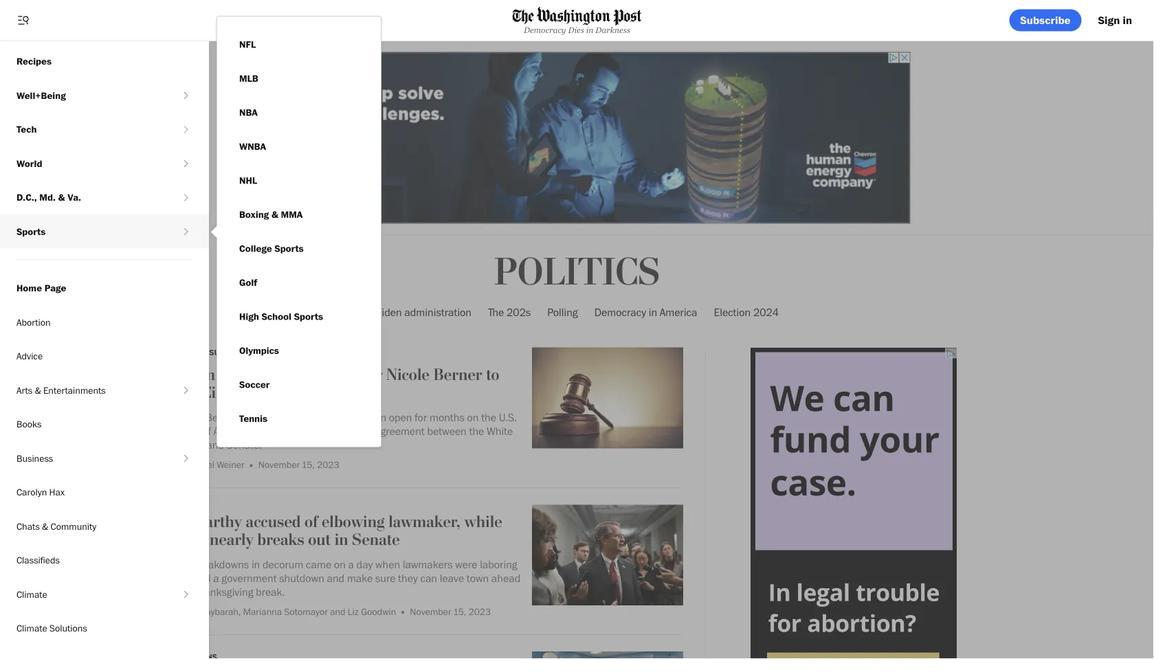 Task type: describe. For each thing, give the bounding box(es) containing it.
marianna
[[243, 606, 282, 617]]

home
[[16, 282, 42, 294]]

carolyn
[[16, 486, 47, 498]]

biden nominates labor lawyer nicole berner to 4th circuit link
[[174, 365, 521, 405]]

4th inside nicole berner would take a seat that has been open for months on the u.s. court of appeals for the 4th circuit amid disagreement between the white house and senate.
[[285, 424, 301, 438]]

election 2024
[[714, 305, 779, 319]]

dialog containing nfl
[[209, 16, 382, 448]]

wnba link
[[228, 130, 277, 164]]

abortion
[[16, 316, 51, 328]]

tennis link
[[228, 402, 278, 436]]

nfl
[[239, 38, 256, 50]]

nearly
[[210, 530, 254, 550]]

white
[[487, 424, 513, 438]]

they
[[398, 571, 418, 585]]

1 climate link from the top
[[0, 10, 180, 44]]

politics
[[494, 250, 660, 296]]

ahead
[[491, 571, 521, 585]]

chats & community
[[16, 520, 96, 532]]

labor
[[296, 365, 332, 385]]

olympics
[[239, 345, 279, 356]]

1 horizontal spatial november
[[410, 606, 451, 617]]

d.c.,
[[16, 191, 37, 203]]

1 vertical spatial 15,
[[454, 606, 466, 617]]

college sports link
[[228, 232, 315, 266]]

1 vertical spatial advertisement region
[[751, 348, 957, 659]]

2024
[[753, 305, 779, 319]]

mma
[[281, 209, 303, 220]]

nhl link
[[228, 164, 268, 198]]

high school sports link
[[228, 300, 334, 334]]

biden for biden nominates labor lawyer nicole berner to 4th circuit
[[174, 365, 215, 385]]

between
[[427, 424, 467, 438]]

the up white
[[481, 411, 496, 424]]

the down take
[[268, 424, 283, 438]]

in inside mccarthy accused of elbowing lawmaker, while fight nearly breaks out in senate
[[335, 530, 348, 550]]

disagreement
[[361, 424, 425, 438]]

soccer
[[239, 379, 270, 390]]

abortion link
[[0, 305, 209, 339]]

and inside nicole berner would take a seat that has been open for months on the u.s. court of appeals for the 4th circuit amid disagreement between the white house and senate.
[[206, 438, 224, 452]]

classifieds
[[16, 554, 60, 566]]

1 vertical spatial november 15, 2023
[[410, 606, 491, 617]]

on inside 'the breakdowns in decorum came on a day when lawmakers were laboring to avoid a government shutdown and make sure they can leave town ahead of a thanksgiving break.'
[[334, 558, 346, 571]]

to inside 'the breakdowns in decorum came on a day when lawmakers were laboring to avoid a government shutdown and make sure they can leave town ahead of a thanksgiving break.'
[[174, 571, 184, 585]]

home page
[[16, 282, 66, 294]]

house
[[174, 438, 204, 452]]

0 vertical spatial advertisement region
[[244, 52, 910, 224]]

democracy dies in darkness
[[524, 25, 630, 34]]

senate
[[352, 530, 400, 550]]

the left white
[[469, 424, 484, 438]]

climate for 1st climate link from the bottom of the sections navigation element
[[16, 588, 47, 600]]

boxing & mma link
[[228, 198, 314, 232]]

the 202s
[[488, 305, 531, 319]]

advice
[[16, 350, 43, 362]]

golf
[[239, 277, 257, 288]]

shutdown
[[279, 571, 324, 585]]

thanksgiving
[[194, 585, 253, 599]]

has
[[344, 411, 361, 424]]

0 horizontal spatial for
[[253, 424, 265, 438]]

boxing & mma
[[239, 209, 303, 220]]

laboring
[[480, 558, 517, 571]]

va.
[[68, 191, 81, 203]]

sure
[[375, 571, 396, 585]]

0 vertical spatial 2023
[[317, 459, 339, 470]]

take
[[269, 411, 290, 424]]

arts
[[16, 384, 32, 396]]

america
[[660, 305, 697, 319]]

circuit inside 'biden nominates labor lawyer nicole berner to 4th circuit'
[[202, 383, 249, 403]]

sign in link
[[1087, 9, 1143, 31]]

recipes link
[[0, 44, 209, 78]]

that
[[323, 411, 341, 424]]

& for arts & entertainments
[[35, 384, 41, 396]]

out
[[308, 530, 331, 550]]

,
[[239, 606, 241, 617]]

high
[[239, 311, 259, 322]]

appeals
[[213, 424, 250, 438]]

berner inside nicole berner would take a seat that has been open for months on the u.s. court of appeals for the 4th circuit amid disagreement between the white house and senate.
[[206, 411, 237, 424]]

dies
[[568, 25, 584, 34]]

were
[[455, 558, 477, 571]]

of inside mccarthy accused of elbowing lawmaker, while fight nearly breaks out in senate
[[305, 512, 318, 532]]

goodwin
[[361, 606, 396, 617]]

azi paybarah , marianna sotomayor and liz goodwin
[[187, 606, 396, 617]]

books link
[[0, 407, 209, 441]]

elbowing
[[322, 512, 385, 532]]

recipes
[[16, 55, 52, 67]]

a left "day"
[[348, 558, 354, 571]]

hax
[[49, 486, 65, 498]]

college
[[239, 243, 272, 254]]

chats & community link
[[0, 509, 209, 543]]

amid
[[335, 424, 359, 438]]

democracy for democracy in america
[[594, 305, 646, 319]]

business
[[16, 452, 53, 464]]

liz goodwin link
[[348, 606, 396, 617]]

md.
[[39, 191, 56, 203]]

advice link
[[0, 339, 209, 373]]

to inside 'biden nominates labor lawyer nicole berner to 4th circuit'
[[486, 365, 499, 385]]

issues
[[201, 348, 230, 358]]

sections navigation element
[[0, 10, 209, 659]]

d.c., md. & va.
[[16, 191, 81, 203]]

sotomayor
[[284, 606, 328, 617]]

carolyn hax link
[[0, 475, 209, 509]]

avoid
[[186, 571, 211, 585]]

boxing
[[239, 209, 269, 220]]

nicole berner would take a seat that has been open for months on the u.s. court of appeals for the 4th circuit amid disagreement between the white house and senate.
[[174, 411, 517, 452]]

open
[[389, 411, 412, 424]]

well+being
[[16, 89, 66, 101]]

sports link
[[0, 214, 180, 249]]

in inside 'the breakdowns in decorum came on a day when lawmakers were laboring to avoid a government shutdown and make sure they can leave town ahead of a thanksgiving break.'
[[252, 558, 260, 571]]

darkness
[[595, 25, 630, 34]]



Task type: vqa. For each thing, say whether or not it's contained in the screenshot.
Abortion
yes



Task type: locate. For each thing, give the bounding box(es) containing it.
2 vertical spatial of
[[174, 585, 183, 599]]

& right chats
[[42, 520, 48, 532]]

1 climate from the top
[[16, 21, 50, 33]]

nicole
[[386, 365, 430, 385], [174, 411, 203, 424]]

election
[[714, 305, 751, 319]]

climate left solutions
[[16, 622, 47, 634]]

lawmakers
[[403, 558, 453, 571]]

politics link
[[494, 250, 660, 296]]

and up rachel weiner link
[[206, 438, 224, 452]]

breakdowns
[[193, 558, 249, 571]]

1 horizontal spatial november 15, 2023
[[410, 606, 491, 617]]

2 vertical spatial and
[[330, 606, 346, 617]]

2 vertical spatial sports
[[294, 311, 323, 322]]

democracy right polling
[[594, 305, 646, 319]]

the
[[481, 411, 496, 424], [268, 424, 283, 438], [469, 424, 484, 438]]

arts & entertainments
[[16, 384, 106, 396]]

&
[[58, 191, 65, 203], [272, 209, 278, 220], [35, 384, 41, 396], [42, 520, 48, 532]]

1 horizontal spatial berner
[[433, 365, 482, 385]]

0 vertical spatial democracy
[[524, 25, 566, 34]]

& left mma
[[272, 209, 278, 220]]

1 horizontal spatial democracy
[[594, 305, 646, 319]]

the for the breakdowns in decorum came on a day when lawmakers were laboring to avoid a government shutdown and make sure they can leave town ahead of a thanksgiving break.
[[174, 558, 190, 571]]

1 vertical spatial november
[[410, 606, 451, 617]]

sports
[[16, 225, 46, 237], [275, 243, 304, 254], [294, 311, 323, 322]]

0 vertical spatial on
[[467, 411, 479, 424]]

1 horizontal spatial the
[[488, 305, 504, 319]]

business link
[[0, 441, 180, 475]]

sports right "college" on the top of the page
[[275, 243, 304, 254]]

sports right school
[[294, 311, 323, 322]]

democracy inside primary element
[[524, 25, 566, 34]]

on right months at bottom
[[467, 411, 479, 424]]

olympics link
[[228, 334, 290, 368]]

marianna sotomayor link
[[243, 606, 328, 617]]

circuit up the would in the left of the page
[[202, 383, 249, 403]]

of inside nicole berner would take a seat that has been open for months on the u.s. court of appeals for the 4th circuit amid disagreement between the white house and senate.
[[202, 424, 211, 438]]

soccer link
[[228, 368, 281, 402]]

2023 down town
[[469, 606, 491, 617]]

climate up recipes
[[16, 21, 50, 33]]

the for the 202s
[[488, 305, 504, 319]]

0 horizontal spatial november
[[258, 459, 300, 470]]

climate solutions
[[16, 622, 87, 634]]

2 vertical spatial climate
[[16, 622, 47, 634]]

0 vertical spatial november
[[258, 459, 300, 470]]

0 horizontal spatial circuit
[[202, 383, 249, 403]]

sports down d.c.,
[[16, 225, 46, 237]]

tech link
[[0, 112, 180, 146]]

4th down take
[[285, 424, 301, 438]]

college sports
[[239, 243, 304, 254]]

democracy in america link
[[594, 294, 697, 330]]

the left '202s'
[[488, 305, 504, 319]]

and down came
[[327, 571, 345, 585]]

0 vertical spatial sports
[[16, 225, 46, 237]]

1 vertical spatial 2023
[[469, 606, 491, 617]]

0 vertical spatial nicole
[[386, 365, 430, 385]]

in
[[1123, 13, 1132, 27], [586, 25, 594, 34], [649, 305, 657, 319], [335, 530, 348, 550], [252, 558, 260, 571]]

to
[[486, 365, 499, 385], [174, 571, 184, 585]]

school
[[262, 311, 292, 322]]

well+being link
[[0, 78, 180, 112]]

in right sign
[[1123, 13, 1132, 27]]

0 horizontal spatial the
[[174, 558, 190, 571]]

& for chats & community
[[42, 520, 48, 532]]

sign in
[[1098, 13, 1132, 27]]

november 15, 2023
[[258, 459, 339, 470], [410, 606, 491, 617]]

1 horizontal spatial circuit
[[303, 424, 333, 438]]

rachel
[[187, 459, 215, 470]]

1 horizontal spatial to
[[486, 365, 499, 385]]

nfl link
[[228, 27, 267, 62]]

biden left administration
[[375, 305, 402, 319]]

for
[[415, 411, 427, 424], [253, 424, 265, 438]]

climate link up solutions
[[0, 577, 180, 611]]

of
[[202, 424, 211, 438], [305, 512, 318, 532], [174, 585, 183, 599]]

0 vertical spatial the
[[488, 305, 504, 319]]

2 climate from the top
[[16, 588, 47, 600]]

0 vertical spatial climate link
[[0, 10, 180, 44]]

u.s.
[[499, 411, 517, 424]]

climate link up recipes
[[0, 10, 180, 44]]

a inside nicole berner would take a seat that has been open for months on the u.s. court of appeals for the 4th circuit amid disagreement between the white house and senate.
[[292, 411, 298, 424]]

berner inside 'biden nominates labor lawyer nicole berner to 4th circuit'
[[433, 365, 482, 385]]

a down breakdowns
[[213, 571, 219, 585]]

the inside 'the breakdowns in decorum came on a day when lawmakers were laboring to avoid a government shutdown and make sure they can leave town ahead of a thanksgiving break.'
[[174, 558, 190, 571]]

0 horizontal spatial democracy
[[524, 25, 566, 34]]

advertisement region
[[244, 52, 910, 224], [751, 348, 957, 659]]

1 horizontal spatial for
[[415, 411, 427, 424]]

town
[[467, 571, 489, 585]]

0 horizontal spatial nicole
[[174, 411, 203, 424]]

1 vertical spatial nicole
[[174, 411, 203, 424]]

the up avoid in the left of the page
[[174, 558, 190, 571]]

1 vertical spatial climate link
[[0, 577, 180, 611]]

on right came
[[334, 558, 346, 571]]

november down senate.
[[258, 459, 300, 470]]

months
[[430, 411, 465, 424]]

been
[[363, 411, 386, 424]]

0 vertical spatial for
[[415, 411, 427, 424]]

and inside 'the breakdowns in decorum came on a day when lawmakers were laboring to avoid a government shutdown and make sure they can leave town ahead of a thanksgiving break.'
[[327, 571, 345, 585]]

1 horizontal spatial 15,
[[454, 606, 466, 617]]

nicole inside 'biden nominates labor lawyer nicole berner to 4th circuit'
[[386, 365, 430, 385]]

4th
[[174, 383, 198, 403], [285, 424, 301, 438]]

2 horizontal spatial of
[[305, 512, 318, 532]]

1 horizontal spatial biden
[[375, 305, 402, 319]]

of inside 'the breakdowns in decorum came on a day when lawmakers were laboring to avoid a government shutdown and make sure they can leave town ahead of a thanksgiving break.'
[[174, 585, 183, 599]]

sports inside sections navigation element
[[16, 225, 46, 237]]

administration
[[404, 305, 472, 319]]

world
[[16, 157, 42, 169]]

1 vertical spatial the
[[174, 558, 190, 571]]

0 vertical spatial berner
[[433, 365, 482, 385]]

democracy left dies
[[524, 25, 566, 34]]

0 horizontal spatial 4th
[[174, 383, 198, 403]]

november 15, 2023 down seat
[[258, 459, 339, 470]]

1 horizontal spatial of
[[202, 424, 211, 438]]

0 vertical spatial biden
[[375, 305, 402, 319]]

for down the would in the left of the page
[[253, 424, 265, 438]]

1 vertical spatial and
[[327, 571, 345, 585]]

1 vertical spatial 4th
[[285, 424, 301, 438]]

of right the breaks
[[305, 512, 318, 532]]

1 vertical spatial circuit
[[303, 424, 333, 438]]

nicole up court
[[174, 411, 203, 424]]

& for boxing & mma
[[272, 209, 278, 220]]

november 15, 2023 down leave in the bottom left of the page
[[410, 606, 491, 617]]

biden for biden administration
[[375, 305, 402, 319]]

mccarthy accused of elbowing lawmaker, while fight nearly breaks out in senate link
[[174, 512, 521, 552]]

golf link
[[228, 266, 268, 300]]

1 vertical spatial on
[[334, 558, 346, 571]]

seat
[[300, 411, 320, 424]]

0 horizontal spatial 15,
[[302, 459, 315, 470]]

nicole up open
[[386, 365, 430, 385]]

dialog
[[209, 16, 382, 448]]

0 horizontal spatial to
[[174, 571, 184, 585]]

4th inside 'biden nominates labor lawyer nicole berner to 4th circuit'
[[174, 383, 198, 403]]

court
[[174, 424, 200, 438]]

home page link
[[0, 271, 209, 305]]

polling link
[[547, 294, 578, 330]]

0 horizontal spatial november 15, 2023
[[258, 459, 339, 470]]

primary element
[[0, 0, 1154, 41]]

2023 down nicole berner would take a seat that has been open for months on the u.s. court of appeals for the 4th circuit amid disagreement between the white house and senate.
[[317, 459, 339, 470]]

mlb
[[239, 73, 258, 84]]

make
[[347, 571, 373, 585]]

a down avoid in the left of the page
[[186, 585, 192, 599]]

november down can
[[410, 606, 451, 617]]

4th up court
[[174, 383, 198, 403]]

in right out
[[335, 530, 348, 550]]

berner up months at bottom
[[433, 365, 482, 385]]

the washington post homepage. image
[[512, 6, 642, 26]]

day
[[357, 558, 373, 571]]

d.c., md. & va. link
[[0, 180, 180, 214]]

search and browse sections image
[[16, 13, 30, 27]]

democracy for democracy dies in darkness
[[524, 25, 566, 34]]

1 horizontal spatial nicole
[[386, 365, 430, 385]]

& inside 'link'
[[58, 191, 65, 203]]

in up government
[[252, 558, 260, 571]]

breaks
[[257, 530, 304, 550]]

1 horizontal spatial on
[[467, 411, 479, 424]]

and left liz at the left bottom
[[330, 606, 346, 617]]

1 vertical spatial for
[[253, 424, 265, 438]]

0 vertical spatial to
[[486, 365, 499, 385]]

0 vertical spatial november 15, 2023
[[258, 459, 339, 470]]

0 vertical spatial of
[[202, 424, 211, 438]]

1 vertical spatial berner
[[206, 411, 237, 424]]

sign
[[1098, 13, 1120, 27]]

0 vertical spatial climate
[[16, 21, 50, 33]]

nicole inside nicole berner would take a seat that has been open for months on the u.s. court of appeals for the 4th circuit amid disagreement between the white house and senate.
[[174, 411, 203, 424]]

nhl
[[239, 175, 257, 186]]

came
[[306, 558, 331, 571]]

mccarthy
[[174, 512, 242, 532]]

tagline, democracy dies in darkness element
[[512, 25, 642, 34]]

0 horizontal spatial on
[[334, 558, 346, 571]]

rachel weiner link
[[187, 459, 245, 470]]

0 horizontal spatial biden
[[174, 365, 215, 385]]

0 horizontal spatial of
[[174, 585, 183, 599]]

liz
[[348, 606, 359, 617]]

break.
[[256, 585, 285, 599]]

1 horizontal spatial 4th
[[285, 424, 301, 438]]

to left avoid in the left of the page
[[174, 571, 184, 585]]

1 vertical spatial biden
[[174, 365, 215, 385]]

of right court
[[202, 424, 211, 438]]

15, down seat
[[302, 459, 315, 470]]

tennis
[[239, 413, 267, 424]]

in right dies
[[586, 25, 594, 34]]

democracy in america
[[594, 305, 697, 319]]

democracy
[[524, 25, 566, 34], [594, 305, 646, 319]]

in left the 'america'
[[649, 305, 657, 319]]

climate for climate solutions
[[16, 622, 47, 634]]

0 vertical spatial circuit
[[202, 383, 249, 403]]

by rachel weiner
[[174, 459, 245, 470]]

nba link
[[228, 96, 269, 130]]

& right arts
[[35, 384, 41, 396]]

0 horizontal spatial berner
[[206, 411, 237, 424]]

legal
[[174, 348, 199, 358]]

2023
[[317, 459, 339, 470], [469, 606, 491, 617]]

to up u.s. on the left bottom of page
[[486, 365, 499, 385]]

0 vertical spatial 4th
[[174, 383, 198, 403]]

world link
[[0, 146, 180, 180]]

circuit inside nicole berner would take a seat that has been open for months on the u.s. court of appeals for the 4th circuit amid disagreement between the white house and senate.
[[303, 424, 333, 438]]

climate
[[16, 21, 50, 33], [16, 588, 47, 600], [16, 622, 47, 634]]

1 vertical spatial climate
[[16, 588, 47, 600]]

1 vertical spatial to
[[174, 571, 184, 585]]

biden inside 'biden nominates labor lawyer nicole berner to 4th circuit'
[[174, 365, 215, 385]]

& left va.
[[58, 191, 65, 203]]

accused
[[246, 512, 301, 532]]

1 horizontal spatial 2023
[[469, 606, 491, 617]]

0 horizontal spatial 2023
[[317, 459, 339, 470]]

0 vertical spatial 15,
[[302, 459, 315, 470]]

legal issues link
[[174, 348, 230, 358]]

the inside the 202s link
[[488, 305, 504, 319]]

biden down legal issues
[[174, 365, 215, 385]]

can
[[420, 571, 437, 585]]

1 vertical spatial democracy
[[594, 305, 646, 319]]

while
[[464, 512, 502, 532]]

2 climate link from the top
[[0, 577, 180, 611]]

for right open
[[415, 411, 427, 424]]

democracy dies in darkness link
[[512, 6, 642, 34]]

senate.
[[227, 438, 262, 452]]

a left seat
[[292, 411, 298, 424]]

on inside nicole berner would take a seat that has been open for months on the u.s. court of appeals for the 4th circuit amid disagreement between the white house and senate.
[[467, 411, 479, 424]]

of left the thanksgiving
[[174, 585, 183, 599]]

1 vertical spatial of
[[305, 512, 318, 532]]

climate for 2nd climate link from the bottom of the sections navigation element
[[16, 21, 50, 33]]

climate down the classifieds
[[16, 588, 47, 600]]

1 vertical spatial sports
[[275, 243, 304, 254]]

15, down leave in the bottom left of the page
[[454, 606, 466, 617]]

the 202s link
[[488, 294, 531, 330]]

berner up appeals at the bottom left
[[206, 411, 237, 424]]

3 climate from the top
[[16, 622, 47, 634]]

biden administration link
[[375, 294, 472, 330]]

biden inside biden administration link
[[375, 305, 402, 319]]

0 vertical spatial and
[[206, 438, 224, 452]]

circuit down seat
[[303, 424, 333, 438]]



